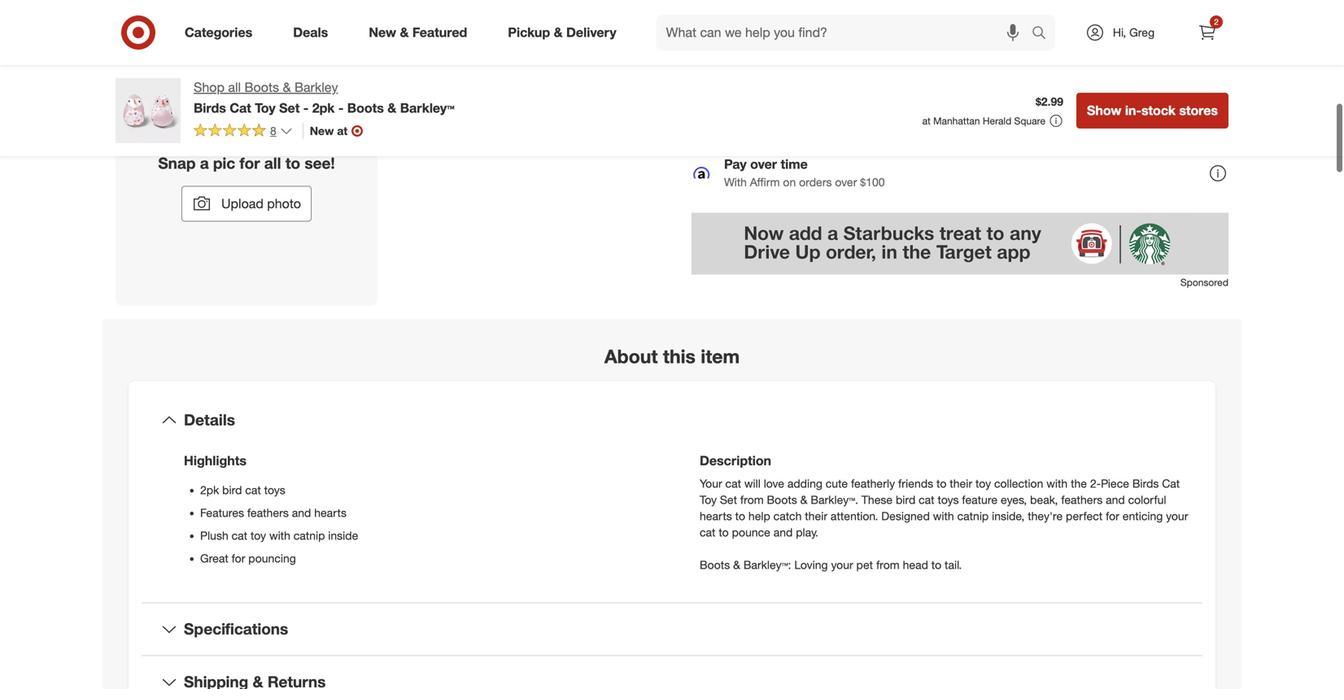Task type: vqa. For each thing, say whether or not it's contained in the screenshot.
off within the $5.99 - $13.29 Buy 1, get 1 20% off select oral care items on select items
no



Task type: locate. For each thing, give the bounding box(es) containing it.
at down the shop all boots & barkley birds cat toy set - 2pk - boots & barkley™
[[337, 124, 348, 138]]

catnip
[[958, 509, 989, 523], [294, 529, 325, 543]]

0 vertical spatial birds
[[194, 100, 226, 116]]

toys up the features feathers and hearts
[[264, 483, 285, 497]]

1 vertical spatial in-
[[1125, 103, 1142, 118]]

and down piece
[[1106, 493, 1125, 507]]

2pk down barkley
[[312, 100, 335, 116]]

birds down shop
[[194, 100, 226, 116]]

0 vertical spatial toy
[[255, 100, 276, 116]]

boots up catch
[[767, 493, 797, 507]]

new & featured
[[369, 24, 467, 40]]

to left tail.
[[932, 558, 942, 572]]

1 horizontal spatial toy
[[700, 493, 717, 507]]

deals link
[[279, 15, 349, 50]]

1 vertical spatial toy
[[251, 529, 266, 543]]

all down 8
[[264, 154, 281, 173]]

all right shop
[[228, 79, 241, 95]]

0 vertical spatial cat
[[230, 100, 251, 116]]

feathers inside your cat will love adding cute featherly friends to their toy collection with the 2-piece birds cat toy set from boots & barkley™. these bird cat toys feature eyes, beak, feathers and colorful hearts to help catch their attention. designed with catnip inside, they're perfect for enticing your cat to pounce and play.
[[1062, 493, 1103, 507]]

new left 'featured'
[[369, 24, 396, 40]]

their up play.
[[805, 509, 828, 523]]

highlights
[[184, 453, 247, 469]]

attention.
[[831, 509, 878, 523]]

boots inside your cat will love adding cute featherly friends to their toy collection with the 2-piece birds cat toy set from boots & barkley™. these bird cat toys feature eyes, beak, feathers and colorful hearts to help catch their attention. designed with catnip inside, they're perfect for enticing your cat to pounce and play.
[[767, 493, 797, 507]]

to left help
[[735, 509, 745, 523]]

birds cat toy set - 2pk - boots &#38; barkley&#8482;, 2 of 4 image
[[116, 0, 378, 31]]

catnip left inside
[[294, 529, 325, 543]]

from down will
[[741, 493, 764, 507]]

1 vertical spatial birds
[[1133, 477, 1159, 491]]

to inside already have this product? snap a pic for all to see!
[[286, 154, 300, 173]]

1 vertical spatial toy
[[700, 493, 717, 507]]

stores
[[914, 18, 953, 34], [1180, 103, 1218, 118]]

perfect
[[1066, 509, 1103, 523]]

0 horizontal spatial toys
[[264, 483, 285, 497]]

these
[[862, 493, 893, 507]]

0 horizontal spatial bird
[[222, 483, 242, 497]]

1 horizontal spatial this
[[663, 345, 696, 368]]

bird up features
[[222, 483, 242, 497]]

0 horizontal spatial and
[[292, 506, 311, 520]]

0 horizontal spatial hearts
[[314, 506, 347, 520]]

1 horizontal spatial toys
[[938, 493, 959, 507]]

1 horizontal spatial catnip
[[958, 509, 989, 523]]

new up 'see!'
[[310, 124, 334, 138]]

& down 'adding'
[[801, 493, 808, 507]]

pet
[[857, 558, 873, 572]]

catnip down feature
[[958, 509, 989, 523]]

2pk up features
[[200, 483, 219, 497]]

0 vertical spatial new
[[369, 24, 396, 40]]

featherly
[[851, 477, 895, 491]]

see!
[[305, 154, 335, 173]]

piece
[[1101, 477, 1130, 491]]

adding
[[788, 477, 823, 491]]

and down catch
[[774, 525, 793, 540]]

1 horizontal spatial new
[[369, 24, 396, 40]]

and up plush cat toy with catnip inside
[[292, 506, 311, 520]]

0 horizontal spatial this
[[247, 128, 274, 147]]

0 horizontal spatial -
[[303, 100, 309, 116]]

hearts
[[314, 506, 347, 520], [700, 509, 732, 523]]

0 horizontal spatial catnip
[[294, 529, 325, 543]]

0 horizontal spatial with
[[269, 529, 290, 543]]

0 horizontal spatial stock
[[876, 18, 910, 34]]

feathers up plush cat toy with catnip inside
[[247, 506, 289, 520]]

toy inside your cat will love adding cute featherly friends to their toy collection with the 2-piece birds cat toy set from boots & barkley™. these bird cat toys feature eyes, beak, feathers and colorful hearts to help catch their attention. designed with catnip inside, they're perfect for enticing your cat to pounce and play.
[[700, 493, 717, 507]]

1 vertical spatial show in-stock stores
[[1087, 103, 1218, 118]]

0 vertical spatial all
[[228, 79, 241, 95]]

birds
[[194, 100, 226, 116], [1133, 477, 1159, 491]]

1 horizontal spatial cat
[[1162, 477, 1180, 491]]

0 horizontal spatial new
[[310, 124, 334, 138]]

features
[[200, 506, 244, 520]]

0 horizontal spatial toy
[[251, 529, 266, 543]]

1 vertical spatial 2pk
[[200, 483, 219, 497]]

cat up 8 link
[[230, 100, 251, 116]]

show in-stock stores
[[822, 18, 953, 34], [1087, 103, 1218, 118]]

great for pouncing
[[200, 551, 296, 566]]

1 horizontal spatial set
[[720, 493, 737, 507]]

colorful
[[1128, 493, 1167, 507]]

they're
[[1028, 509, 1063, 523]]

pickup & delivery
[[508, 24, 617, 40]]

your down colorful
[[1166, 509, 1188, 523]]

1 vertical spatial stock
[[1142, 103, 1176, 118]]

toy inside the shop all boots & barkley birds cat toy set - 2pk - boots & barkley™
[[255, 100, 276, 116]]

over left $100
[[835, 175, 857, 190]]

boots up 8
[[245, 79, 279, 95]]

hi, greg
[[1113, 25, 1155, 39]]

hearts up inside
[[314, 506, 347, 520]]

cat
[[726, 477, 741, 491], [245, 483, 261, 497], [919, 493, 935, 507], [700, 525, 716, 540], [232, 529, 247, 543]]

to left pounce
[[719, 525, 729, 540]]

cat up the features feathers and hearts
[[245, 483, 261, 497]]

1 horizontal spatial hearts
[[700, 509, 732, 523]]

0 vertical spatial catnip
[[958, 509, 989, 523]]

from right pet
[[876, 558, 900, 572]]

categories link
[[171, 15, 273, 50]]

pay
[[724, 157, 747, 172]]

1 vertical spatial new
[[310, 124, 334, 138]]

0 vertical spatial with
[[1047, 477, 1068, 491]]

for inside already have this product? snap a pic for all to see!
[[240, 154, 260, 173]]

0 vertical spatial show
[[822, 18, 856, 34]]

bird up designed
[[896, 493, 916, 507]]

0 vertical spatial toy
[[976, 477, 991, 491]]

to left 'see!'
[[286, 154, 300, 173]]

stock
[[876, 18, 910, 34], [1142, 103, 1176, 118]]

your
[[1166, 509, 1188, 523], [831, 558, 853, 572]]

in-
[[860, 18, 876, 34], [1125, 103, 1142, 118]]

1 horizontal spatial all
[[264, 154, 281, 173]]

0 horizontal spatial all
[[228, 79, 241, 95]]

toy up feature
[[976, 477, 991, 491]]

1 horizontal spatial feathers
[[1062, 493, 1103, 507]]

toy down your
[[700, 493, 717, 507]]

0 vertical spatial 2pk
[[312, 100, 335, 116]]

manhattan
[[934, 115, 980, 127]]

for right "pic"
[[240, 154, 260, 173]]

toys
[[264, 483, 285, 497], [938, 493, 959, 507]]

0 vertical spatial stock
[[876, 18, 910, 34]]

cat left will
[[726, 477, 741, 491]]

show right $2.99 on the top right
[[1087, 103, 1122, 118]]

1 horizontal spatial toy
[[976, 477, 991, 491]]

featured
[[413, 24, 467, 40]]

stock for topmost 'show in-stock stores' button
[[876, 18, 910, 34]]

upload photo button
[[181, 186, 312, 222]]

for right perfect
[[1106, 509, 1120, 523]]

1 horizontal spatial with
[[933, 509, 954, 523]]

hearts down your
[[700, 509, 732, 523]]

features feathers and hearts
[[200, 506, 347, 520]]

catch
[[774, 509, 802, 523]]

0 vertical spatial their
[[950, 477, 973, 491]]

show up the registries
[[822, 18, 856, 34]]

0 horizontal spatial their
[[805, 509, 828, 523]]

already
[[149, 128, 204, 147]]

1 horizontal spatial bird
[[896, 493, 916, 507]]

for
[[770, 68, 785, 84], [240, 154, 260, 173], [1106, 509, 1120, 523], [232, 551, 245, 566]]

0 horizontal spatial set
[[279, 100, 300, 116]]

over
[[750, 157, 777, 172], [835, 175, 857, 190]]

& left 'barkley™:'
[[733, 558, 741, 572]]

show
[[822, 18, 856, 34], [1087, 103, 1122, 118]]

0 vertical spatial this
[[247, 128, 274, 147]]

& right pickup
[[554, 24, 563, 40]]

pic
[[213, 154, 235, 173]]

- down barkley
[[303, 100, 309, 116]]

barkley™
[[400, 100, 455, 116]]

0 vertical spatial show in-stock stores
[[822, 18, 953, 34]]

1 horizontal spatial from
[[876, 558, 900, 572]]

boots & barkley™: loving your pet from head to tail.
[[700, 558, 962, 572]]

cat inside your cat will love adding cute featherly friends to their toy collection with the 2-piece birds cat toy set from boots & barkley™. these bird cat toys feature eyes, beak, feathers and colorful hearts to help catch their attention. designed with catnip inside, they're perfect for enticing your cat to pounce and play.
[[1162, 477, 1180, 491]]

set down barkley
[[279, 100, 300, 116]]

will
[[745, 477, 761, 491]]

orders
[[799, 175, 832, 190]]

specifications
[[184, 620, 288, 639]]

with right designed
[[933, 509, 954, 523]]

feathers
[[1062, 493, 1103, 507], [247, 506, 289, 520]]

with down the features feathers and hearts
[[269, 529, 290, 543]]

1 horizontal spatial over
[[835, 175, 857, 190]]

0 horizontal spatial from
[[741, 493, 764, 507]]

0 vertical spatial over
[[750, 157, 777, 172]]

birds up colorful
[[1133, 477, 1159, 491]]

already have this product? snap a pic for all to see!
[[149, 128, 345, 173]]

1 vertical spatial cat
[[1162, 477, 1180, 491]]

1 horizontal spatial stock
[[1142, 103, 1176, 118]]

pickup & delivery link
[[494, 15, 637, 50]]

feathers up perfect
[[1062, 493, 1103, 507]]

this right "have"
[[247, 128, 274, 147]]

2 horizontal spatial and
[[1106, 493, 1125, 507]]

toys left feature
[[938, 493, 959, 507]]

upload photo
[[221, 196, 301, 212]]

1 vertical spatial all
[[264, 154, 281, 173]]

tail.
[[945, 558, 962, 572]]

0 horizontal spatial birds
[[194, 100, 226, 116]]

at left "manhattan"
[[923, 115, 931, 127]]

1 horizontal spatial show
[[1087, 103, 1122, 118]]

0 horizontal spatial in-
[[860, 18, 876, 34]]

square
[[1014, 115, 1046, 127]]

set
[[279, 100, 300, 116], [720, 493, 737, 507]]

toy up great for pouncing
[[251, 529, 266, 543]]

new for new at
[[310, 124, 334, 138]]

image gallery element
[[116, 0, 653, 306]]

their
[[950, 477, 973, 491], [805, 509, 828, 523]]

1 horizontal spatial in-
[[1125, 103, 1142, 118]]

with
[[1047, 477, 1068, 491], [933, 509, 954, 523], [269, 529, 290, 543]]

with up 'beak,'
[[1047, 477, 1068, 491]]

and
[[1106, 493, 1125, 507], [292, 506, 311, 520], [774, 525, 793, 540]]

2 horizontal spatial with
[[1047, 477, 1068, 491]]

1 vertical spatial set
[[720, 493, 737, 507]]

1 horizontal spatial -
[[338, 100, 344, 116]]

designed
[[882, 509, 930, 523]]

their up feature
[[950, 477, 973, 491]]

2 vertical spatial with
[[269, 529, 290, 543]]

this
[[247, 128, 274, 147], [663, 345, 696, 368]]

0 vertical spatial in-
[[860, 18, 876, 34]]

plush cat toy with catnip inside
[[200, 529, 358, 543]]

from
[[741, 493, 764, 507], [876, 558, 900, 572]]

1 vertical spatial your
[[831, 558, 853, 572]]

&
[[400, 24, 409, 40], [554, 24, 563, 40], [283, 79, 291, 95], [388, 100, 397, 116], [801, 493, 808, 507], [733, 558, 741, 572]]

0 horizontal spatial toy
[[255, 100, 276, 116]]

0 vertical spatial from
[[741, 493, 764, 507]]

- up 'new at'
[[338, 100, 344, 116]]

1 horizontal spatial your
[[1166, 509, 1188, 523]]

1 vertical spatial with
[[933, 509, 954, 523]]

your left pet
[[831, 558, 853, 572]]

image of birds cat toy set - 2pk - boots & barkley™ image
[[116, 78, 181, 143]]

birds inside the shop all boots & barkley birds cat toy set - 2pk - boots & barkley™
[[194, 100, 226, 116]]

new & featured link
[[355, 15, 488, 50]]

0 vertical spatial set
[[279, 100, 300, 116]]

0 horizontal spatial stores
[[914, 18, 953, 34]]

1 vertical spatial this
[[663, 345, 696, 368]]

1 horizontal spatial at
[[923, 115, 931, 127]]

with
[[724, 175, 747, 190]]

inside
[[328, 529, 358, 543]]

cat up colorful
[[1162, 477, 1180, 491]]

1 horizontal spatial stores
[[1180, 103, 1218, 118]]

cute
[[826, 477, 848, 491]]

1 horizontal spatial birds
[[1133, 477, 1159, 491]]

1 horizontal spatial 2pk
[[312, 100, 335, 116]]

this left item
[[663, 345, 696, 368]]

toy inside your cat will love adding cute featherly friends to their toy collection with the 2-piece birds cat toy set from boots & barkley™. these bird cat toys feature eyes, beak, feathers and colorful hearts to help catch their attention. designed with catnip inside, they're perfect for enticing your cat to pounce and play.
[[976, 477, 991, 491]]

1 horizontal spatial show in-stock stores
[[1087, 103, 1218, 118]]

toy up 8
[[255, 100, 276, 116]]

about this item
[[605, 345, 740, 368]]

this inside already have this product? snap a pic for all to see!
[[247, 128, 274, 147]]

over up affirm
[[750, 157, 777, 172]]

0 horizontal spatial cat
[[230, 100, 251, 116]]

0 vertical spatial your
[[1166, 509, 1188, 523]]

boots
[[245, 79, 279, 95], [347, 100, 384, 116], [767, 493, 797, 507], [700, 558, 730, 572]]

& left 'featured'
[[400, 24, 409, 40]]

0 horizontal spatial show
[[822, 18, 856, 34]]

set down your
[[720, 493, 737, 507]]

1 vertical spatial show
[[1087, 103, 1122, 118]]



Task type: describe. For each thing, give the bounding box(es) containing it.
shop
[[194, 79, 225, 95]]

snap
[[158, 154, 196, 173]]

boots left 'barkley™:'
[[700, 558, 730, 572]]

1 vertical spatial catnip
[[294, 529, 325, 543]]

$100
[[860, 175, 885, 190]]

time
[[781, 157, 808, 172]]

& left barkley
[[283, 79, 291, 95]]

2 link
[[1190, 15, 1226, 50]]

1 vertical spatial from
[[876, 558, 900, 572]]

& left barkley™ at the top of page
[[388, 100, 397, 116]]

birds cat toy set - 2pk - boots &#38; barkley&#8482;, 3 of 4 image
[[391, 0, 653, 31]]

& inside your cat will love adding cute featherly friends to their toy collection with the 2-piece birds cat toy set from boots & barkley™. these bird cat toys feature eyes, beak, feathers and colorful hearts to help catch their attention. designed with catnip inside, they're perfect for enticing your cat to pounce and play.
[[801, 493, 808, 507]]

pay over time with affirm on orders over $100
[[724, 157, 885, 190]]

barkley
[[295, 79, 338, 95]]

great
[[200, 551, 229, 566]]

1 vertical spatial their
[[805, 509, 828, 523]]

head
[[903, 558, 928, 572]]

barkley™.
[[811, 493, 859, 507]]

catnip inside your cat will love adding cute featherly friends to their toy collection with the 2-piece birds cat toy set from boots & barkley™. these bird cat toys feature eyes, beak, feathers and colorful hearts to help catch their attention. designed with catnip inside, they're perfect for enticing your cat to pounce and play.
[[958, 509, 989, 523]]

cat up great for pouncing
[[232, 529, 247, 543]]

2-
[[1090, 477, 1101, 491]]

2pk bird cat toys
[[200, 483, 285, 497]]

specifications button
[[142, 604, 1203, 655]]

for right great on the left
[[232, 551, 245, 566]]

0 horizontal spatial over
[[750, 157, 777, 172]]

affirm
[[750, 175, 780, 190]]

loving
[[795, 558, 828, 572]]

all inside the shop all boots & barkley birds cat toy set - 2pk - boots & barkley™
[[228, 79, 241, 95]]

0 horizontal spatial feathers
[[247, 506, 289, 520]]

your
[[700, 477, 722, 491]]

1 vertical spatial stores
[[1180, 103, 1218, 118]]

toys inside your cat will love adding cute featherly friends to their toy collection with the 2-piece birds cat toy set from boots & barkley™. these bird cat toys feature eyes, beak, feathers and colorful hearts to help catch their attention. designed with catnip inside, they're perfect for enticing your cat to pounce and play.
[[938, 493, 959, 507]]

inside,
[[992, 509, 1025, 523]]

for right eligible
[[770, 68, 785, 84]]

delivery
[[566, 24, 617, 40]]

feature
[[962, 493, 998, 507]]

to right friends
[[937, 477, 947, 491]]

birds inside your cat will love adding cute featherly friends to their toy collection with the 2-piece birds cat toy set from boots & barkley™. these bird cat toys feature eyes, beak, feathers and colorful hearts to help catch their attention. designed with catnip inside, they're perfect for enticing your cat to pounce and play.
[[1133, 477, 1159, 491]]

barkley™:
[[744, 558, 791, 572]]

8 link
[[194, 123, 293, 141]]

2 - from the left
[[338, 100, 344, 116]]

search
[[1025, 26, 1064, 42]]

0 horizontal spatial show in-stock stores
[[822, 18, 953, 34]]

pickup
[[508, 24, 550, 40]]

your cat will love adding cute featherly friends to their toy collection with the 2-piece birds cat toy set from boots & barkley™. these bird cat toys feature eyes, beak, feathers and colorful hearts to help catch their attention. designed with catnip inside, they're perfect for enticing your cat to pounce and play.
[[700, 477, 1188, 540]]

enticing
[[1123, 509, 1163, 523]]

0 vertical spatial show in-stock stores button
[[692, 8, 1082, 44]]

8
[[270, 124, 277, 138]]

cat down friends
[[919, 493, 935, 507]]

eligible
[[724, 68, 766, 84]]

for inside your cat will love adding cute featherly friends to their toy collection with the 2-piece birds cat toy set from boots & barkley™. these bird cat toys feature eyes, beak, feathers and colorful hearts to help catch their attention. designed with catnip inside, they're perfect for enticing your cat to pounce and play.
[[1106, 509, 1120, 523]]

1 - from the left
[[303, 100, 309, 116]]

herald
[[983, 115, 1012, 127]]

play.
[[796, 525, 819, 540]]

boots up 'new at'
[[347, 100, 384, 116]]

eyes,
[[1001, 493, 1027, 507]]

advertisement element
[[692, 213, 1229, 275]]

description
[[700, 453, 771, 469]]

pounce
[[732, 525, 771, 540]]

new for new & featured
[[369, 24, 396, 40]]

your inside your cat will love adding cute featherly friends to their toy collection with the 2-piece birds cat toy set from boots & barkley™. these bird cat toys feature eyes, beak, feathers and colorful hearts to help catch their attention. designed with catnip inside, they're perfect for enticing your cat to pounce and play.
[[1166, 509, 1188, 523]]

plush
[[200, 529, 228, 543]]

new at
[[310, 124, 348, 138]]

search button
[[1025, 15, 1064, 54]]

1 vertical spatial over
[[835, 175, 857, 190]]

eligible for registries
[[724, 68, 842, 84]]

stock for 'show in-stock stores' button to the bottom
[[1142, 103, 1176, 118]]

cat inside the shop all boots & barkley birds cat toy set - 2pk - boots & barkley™
[[230, 100, 251, 116]]

from inside your cat will love adding cute featherly friends to their toy collection with the 2-piece birds cat toy set from boots & barkley™. these bird cat toys feature eyes, beak, feathers and colorful hearts to help catch their attention. designed with catnip inside, they're perfect for enticing your cat to pounce and play.
[[741, 493, 764, 507]]

2
[[1214, 17, 1219, 27]]

help
[[749, 509, 771, 523]]

1 horizontal spatial their
[[950, 477, 973, 491]]

2pk inside the shop all boots & barkley birds cat toy set - 2pk - boots & barkley™
[[312, 100, 335, 116]]

friends
[[898, 477, 934, 491]]

0 horizontal spatial 2pk
[[200, 483, 219, 497]]

all inside already have this product? snap a pic for all to see!
[[264, 154, 281, 173]]

0 horizontal spatial your
[[831, 558, 853, 572]]

the
[[1071, 477, 1087, 491]]

details button
[[142, 394, 1203, 446]]

pouncing
[[248, 551, 296, 566]]

0 horizontal spatial at
[[337, 124, 348, 138]]

photo
[[267, 196, 301, 212]]

set inside the shop all boots & barkley birds cat toy set - 2pk - boots & barkley™
[[279, 100, 300, 116]]

about
[[605, 345, 658, 368]]

on
[[783, 175, 796, 190]]

0 vertical spatial stores
[[914, 18, 953, 34]]

upload
[[221, 196, 264, 212]]

product?
[[278, 128, 345, 147]]

at manhattan herald square
[[923, 115, 1046, 127]]

categories
[[185, 24, 252, 40]]

set inside your cat will love adding cute featherly friends to their toy collection with the 2-piece birds cat toy set from boots & barkley™. these bird cat toys feature eyes, beak, feathers and colorful hearts to help catch their attention. designed with catnip inside, they're perfect for enticing your cat to pounce and play.
[[720, 493, 737, 507]]

deals
[[293, 24, 328, 40]]

cat left pounce
[[700, 525, 716, 540]]

sponsored
[[1181, 277, 1229, 289]]

hi,
[[1113, 25, 1126, 39]]

item
[[701, 345, 740, 368]]

What can we help you find? suggestions appear below search field
[[656, 15, 1036, 50]]

a
[[200, 154, 209, 173]]

shop all boots & barkley birds cat toy set - 2pk - boots & barkley™
[[194, 79, 455, 116]]

love
[[764, 477, 784, 491]]

1 horizontal spatial and
[[774, 525, 793, 540]]

collection
[[994, 477, 1044, 491]]

beak,
[[1030, 493, 1058, 507]]

details
[[184, 411, 235, 429]]

registries
[[789, 68, 842, 84]]

greg
[[1130, 25, 1155, 39]]

have
[[208, 128, 243, 147]]

hearts inside your cat will love adding cute featherly friends to their toy collection with the 2-piece birds cat toy set from boots & barkley™. these bird cat toys feature eyes, beak, feathers and colorful hearts to help catch their attention. designed with catnip inside, they're perfect for enticing your cat to pounce and play.
[[700, 509, 732, 523]]

bird inside your cat will love adding cute featherly friends to their toy collection with the 2-piece birds cat toy set from boots & barkley™. these bird cat toys feature eyes, beak, feathers and colorful hearts to help catch their attention. designed with catnip inside, they're perfect for enticing your cat to pounce and play.
[[896, 493, 916, 507]]

1 vertical spatial show in-stock stores button
[[1077, 93, 1229, 129]]



